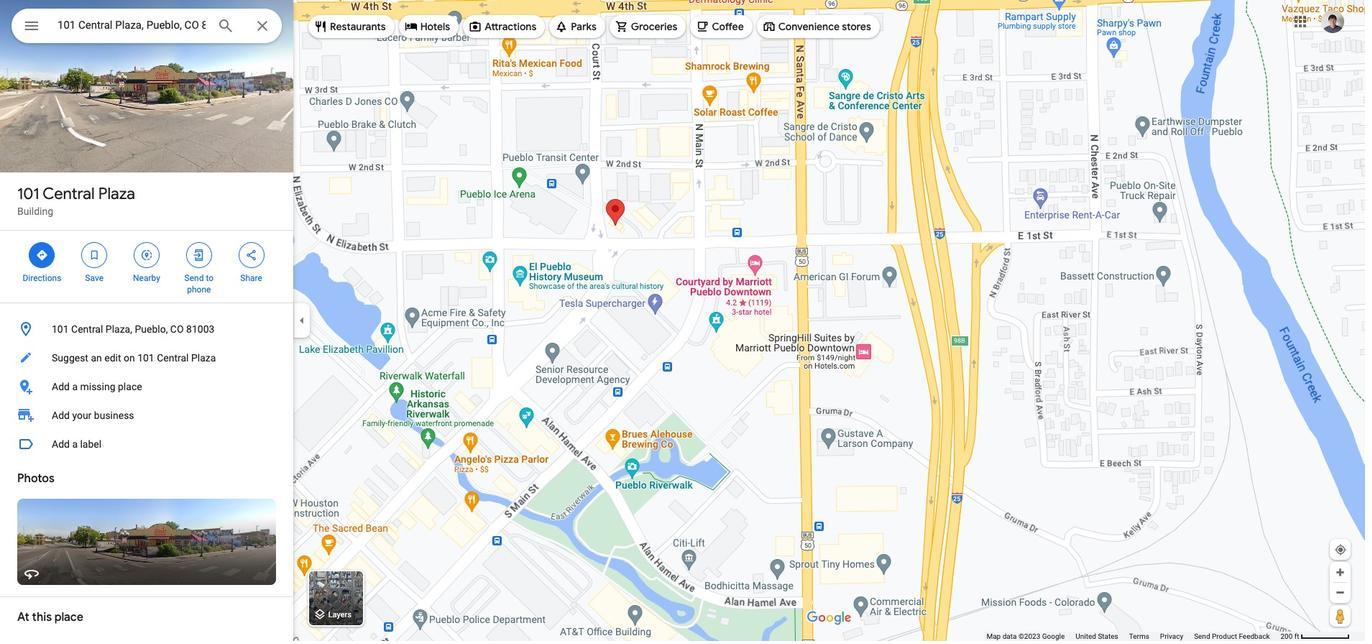 Task type: vqa. For each thing, say whether or not it's contained in the screenshot.
Order online
no



Task type: describe. For each thing, give the bounding box(es) containing it.
map
[[987, 633, 1001, 641]]

add a missing place
[[52, 381, 142, 393]]

layers
[[328, 611, 352, 620]]

200 ft
[[1281, 633, 1300, 641]]

collapse side panel image
[[294, 313, 310, 329]]

zoom out image
[[1336, 588, 1346, 598]]

parks
[[571, 20, 597, 33]]

©2023
[[1019, 633, 1041, 641]]

add for add your business
[[52, 410, 70, 421]]

business
[[94, 410, 134, 421]]

google account: nolan park  
(nolan.park@adept.ai) image
[[1322, 10, 1345, 33]]

central for plaza,
[[71, 324, 103, 335]]

google maps element
[[0, 0, 1366, 642]]

terms
[[1130, 633, 1150, 641]]


[[140, 247, 153, 263]]


[[36, 247, 48, 263]]

place inside button
[[118, 381, 142, 393]]

coffee button
[[691, 9, 753, 44]]

save
[[85, 273, 104, 283]]

groceries button
[[610, 9, 686, 44]]

1 vertical spatial place
[[55, 611, 83, 625]]

share
[[240, 273, 262, 283]]

states
[[1098, 633, 1119, 641]]

plaza inside the 101 central plaza building
[[98, 184, 135, 204]]

add a label
[[52, 439, 102, 450]]


[[193, 247, 206, 263]]

none field inside 101 central plaza, pueblo, co 81003 field
[[58, 17, 206, 34]]

101 Central Plaza, Pueblo, CO 81003 field
[[12, 9, 282, 43]]

convenience stores button
[[757, 9, 880, 44]]

show your location image
[[1335, 544, 1348, 557]]

send to phone
[[185, 273, 214, 295]]

pueblo,
[[135, 324, 168, 335]]

 button
[[12, 9, 52, 46]]

google
[[1043, 633, 1065, 641]]

footer inside 'google maps' element
[[987, 632, 1281, 642]]

ft
[[1295, 633, 1300, 641]]

this
[[32, 611, 52, 625]]

zoom in image
[[1336, 567, 1346, 578]]

send product feedback
[[1195, 633, 1270, 641]]

add for add a label
[[52, 439, 70, 450]]

200
[[1281, 633, 1293, 641]]

an
[[91, 352, 102, 364]]

edit
[[104, 352, 121, 364]]


[[23, 16, 40, 36]]

feedback
[[1239, 633, 1270, 641]]

attractions
[[485, 20, 537, 33]]

suggest an edit on 101 central plaza button
[[0, 344, 293, 373]]

building
[[17, 206, 53, 217]]

101 central plaza main content
[[0, 0, 293, 642]]

add your business link
[[0, 401, 293, 430]]

convenience stores
[[779, 20, 872, 33]]

restaurants button
[[309, 9, 395, 44]]

photos
[[17, 472, 54, 486]]

central for plaza
[[43, 184, 95, 204]]

101 for plaza
[[17, 184, 39, 204]]

convenience
[[779, 20, 840, 33]]



Task type: locate. For each thing, give the bounding box(es) containing it.
a left missing
[[72, 381, 78, 393]]

0 vertical spatial add
[[52, 381, 70, 393]]

united
[[1076, 633, 1097, 641]]

0 horizontal spatial 101
[[17, 184, 39, 204]]

0 vertical spatial send
[[185, 273, 204, 283]]

101 right on
[[137, 352, 154, 364]]

200 ft button
[[1281, 633, 1351, 641]]

footer
[[987, 632, 1281, 642]]

101 central plaza, pueblo, co 81003 button
[[0, 315, 293, 344]]

1 vertical spatial 101
[[52, 324, 69, 335]]

place down on
[[118, 381, 142, 393]]

terms button
[[1130, 632, 1150, 642]]

restaurants
[[330, 20, 386, 33]]

suggest
[[52, 352, 88, 364]]

None field
[[58, 17, 206, 34]]

101 inside the 101 central plaza building
[[17, 184, 39, 204]]

0 horizontal spatial plaza
[[98, 184, 135, 204]]

product
[[1213, 633, 1238, 641]]

1 vertical spatial a
[[72, 439, 78, 450]]

add your business
[[52, 410, 134, 421]]

plaza down the 81003
[[191, 352, 216, 364]]

send inside button
[[1195, 633, 1211, 641]]

plaza
[[98, 184, 135, 204], [191, 352, 216, 364]]


[[88, 247, 101, 263]]

0 vertical spatial plaza
[[98, 184, 135, 204]]

central down co
[[157, 352, 189, 364]]

privacy button
[[1161, 632, 1184, 642]]

0 vertical spatial place
[[118, 381, 142, 393]]

0 vertical spatial 101
[[17, 184, 39, 204]]

send product feedback button
[[1195, 632, 1270, 642]]

101 inside button
[[52, 324, 69, 335]]

plaza up 
[[98, 184, 135, 204]]

add
[[52, 381, 70, 393], [52, 410, 70, 421], [52, 439, 70, 450]]

81003
[[186, 324, 215, 335]]

united states
[[1076, 633, 1119, 641]]

groceries
[[631, 20, 678, 33]]

add for add a missing place
[[52, 381, 70, 393]]

privacy
[[1161, 633, 1184, 641]]

send
[[185, 273, 204, 283], [1195, 633, 1211, 641]]

send for send to phone
[[185, 273, 204, 283]]

2 vertical spatial central
[[157, 352, 189, 364]]

1 horizontal spatial place
[[118, 381, 142, 393]]

1 horizontal spatial 101
[[52, 324, 69, 335]]

united states button
[[1076, 632, 1119, 642]]

parks button
[[550, 9, 605, 44]]

2 a from the top
[[72, 439, 78, 450]]

a for label
[[72, 439, 78, 450]]

101 central plaza building
[[17, 184, 135, 217]]

at
[[17, 611, 29, 625]]

1 add from the top
[[52, 381, 70, 393]]

add a label button
[[0, 430, 293, 459]]

plaza inside button
[[191, 352, 216, 364]]

101 up building
[[17, 184, 39, 204]]

1 horizontal spatial send
[[1195, 633, 1211, 641]]

hotels button
[[399, 9, 459, 44]]

1 vertical spatial plaza
[[191, 352, 216, 364]]

2 add from the top
[[52, 410, 70, 421]]

0 horizontal spatial place
[[55, 611, 83, 625]]

2 vertical spatial add
[[52, 439, 70, 450]]

map data ©2023 google
[[987, 633, 1065, 641]]

send left product
[[1195, 633, 1211, 641]]

send inside send to phone
[[185, 273, 204, 283]]

2 horizontal spatial 101
[[137, 352, 154, 364]]

phone
[[187, 285, 211, 295]]

a
[[72, 381, 78, 393], [72, 439, 78, 450]]

2 vertical spatial 101
[[137, 352, 154, 364]]

actions for 101 central plaza region
[[0, 231, 293, 303]]

show street view coverage image
[[1331, 606, 1351, 627]]

missing
[[80, 381, 115, 393]]

1 a from the top
[[72, 381, 78, 393]]

nearby
[[133, 273, 160, 283]]

to
[[206, 273, 214, 283]]

central inside button
[[71, 324, 103, 335]]

101 central plaza, pueblo, co 81003
[[52, 324, 215, 335]]


[[245, 247, 258, 263]]

send for send product feedback
[[1195, 633, 1211, 641]]

on
[[124, 352, 135, 364]]

stores
[[842, 20, 872, 33]]

attractions button
[[463, 9, 545, 44]]

central inside the 101 central plaza building
[[43, 184, 95, 204]]

add down suggest
[[52, 381, 70, 393]]

1 vertical spatial central
[[71, 324, 103, 335]]

data
[[1003, 633, 1017, 641]]

add left your
[[52, 410, 70, 421]]

coffee
[[712, 20, 744, 33]]

a left label
[[72, 439, 78, 450]]

 search field
[[12, 9, 282, 46]]

central inside button
[[157, 352, 189, 364]]

plaza,
[[106, 324, 132, 335]]

add a missing place button
[[0, 373, 293, 401]]

central up an
[[71, 324, 103, 335]]

0 vertical spatial central
[[43, 184, 95, 204]]

central
[[43, 184, 95, 204], [71, 324, 103, 335], [157, 352, 189, 364]]

3 add from the top
[[52, 439, 70, 450]]

add inside "link"
[[52, 410, 70, 421]]

1 horizontal spatial plaza
[[191, 352, 216, 364]]

co
[[170, 324, 184, 335]]

your
[[72, 410, 92, 421]]

0 horizontal spatial send
[[185, 273, 204, 283]]

hotels
[[420, 20, 450, 33]]

send up phone
[[185, 273, 204, 283]]

directions
[[23, 273, 61, 283]]

suggest an edit on 101 central plaza
[[52, 352, 216, 364]]

central up building
[[43, 184, 95, 204]]

footer containing map data ©2023 google
[[987, 632, 1281, 642]]

add left label
[[52, 439, 70, 450]]

at this place
[[17, 611, 83, 625]]

0 vertical spatial a
[[72, 381, 78, 393]]

1 vertical spatial send
[[1195, 633, 1211, 641]]

101 up suggest
[[52, 324, 69, 335]]

place
[[118, 381, 142, 393], [55, 611, 83, 625]]

a for missing
[[72, 381, 78, 393]]

1 vertical spatial add
[[52, 410, 70, 421]]

101
[[17, 184, 39, 204], [52, 324, 69, 335], [137, 352, 154, 364]]

place right this
[[55, 611, 83, 625]]

101 inside button
[[137, 352, 154, 364]]

label
[[80, 439, 102, 450]]

101 for plaza,
[[52, 324, 69, 335]]



